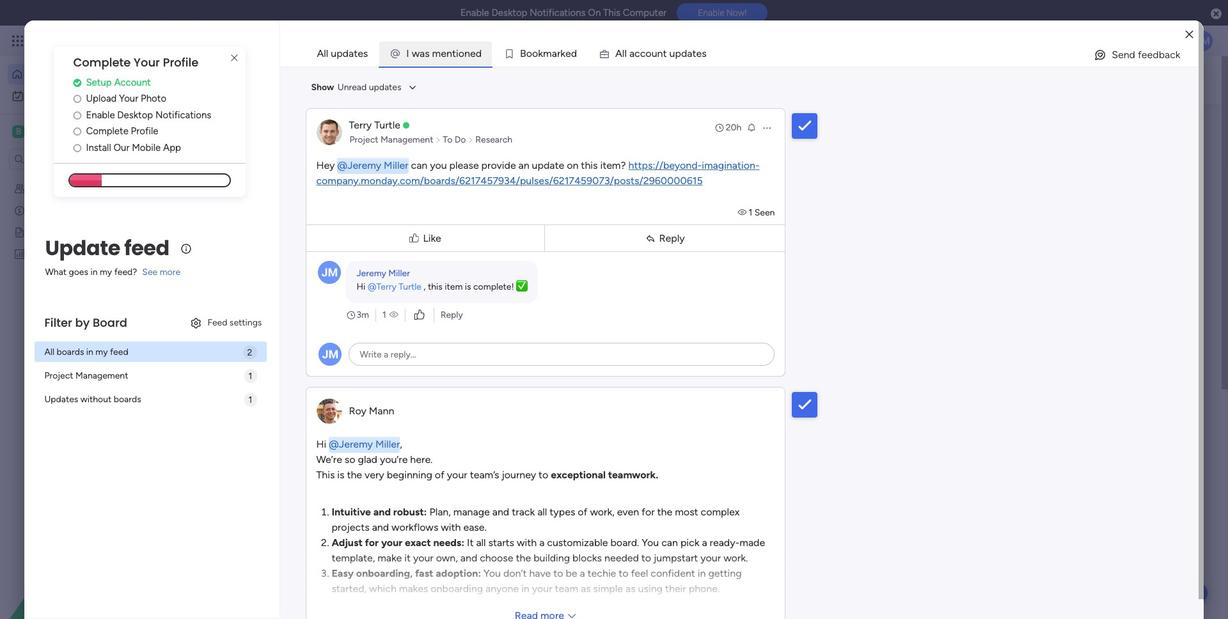 Task type: describe. For each thing, give the bounding box(es) containing it.
form
[[471, 499, 495, 511]]

a right p
[[687, 47, 692, 59]]

computer
[[623, 7, 667, 19]]

slider arrow image
[[435, 134, 441, 146]]

sales
[[30, 248, 51, 259]]

and left reminders
[[595, 257, 612, 269]]

public dashboard image
[[780, 499, 794, 513]]

the inside it all starts with a customizable board. you can pick a ready-made template, make it your own, and choose the building blocks needed to jumpstart your work.
[[516, 552, 531, 564]]

updates inside tab list
[[331, 47, 368, 59]]

in right goes
[[91, 267, 98, 278]]

dashboard
[[53, 248, 97, 259]]

jeremy miller hi @terry turtle , this item is complete! ✅
[[357, 268, 528, 292]]

project inside project management link
[[350, 134, 378, 145]]

my inside list box
[[30, 183, 42, 194]]

workspaces
[[432, 81, 486, 93]]

good
[[221, 68, 243, 79]]

1 l from the left
[[622, 47, 625, 59]]

your inside hi @jeremy miller , we're so glad you're here. this is the very beginning of your team's journey to exceptional teamwork.
[[447, 469, 467, 481]]

1 horizontal spatial updates
[[369, 82, 401, 93]]

our
[[113, 142, 130, 153]]

what goes in my feed? see more
[[45, 267, 180, 278]]

my right 'close my private tasks' icon
[[254, 130, 270, 145]]

your for profile
[[134, 54, 160, 70]]

1 horizontal spatial this
[[581, 159, 598, 171]]

morning,
[[245, 68, 281, 79]]

all updates
[[317, 47, 368, 59]]

easy
[[332, 567, 354, 580]]

exceptional
[[551, 469, 606, 481]]

install our mobile app link
[[73, 141, 246, 155]]

enable for enable desktop notifications on this computer
[[460, 7, 489, 19]]

enable for enable now!
[[698, 8, 724, 18]]

complete profile
[[86, 126, 158, 137]]

ease.
[[463, 521, 487, 533]]

a right pick
[[702, 537, 707, 549]]

monday
[[57, 33, 101, 48]]

turtle inside jeremy miller hi @terry turtle , this item is complete! ✅
[[399, 281, 421, 292]]

a down enable desktop notifications on this computer
[[552, 47, 557, 59]]

my for feed
[[96, 347, 108, 357]]

adjust for your exact needs:
[[332, 537, 464, 549]]

terry turtle link
[[349, 119, 400, 131]]

1 workspace from the left
[[550, 520, 593, 531]]

management up starts
[[466, 520, 519, 531]]

0 vertical spatial boards
[[57, 347, 84, 357]]

robust:
[[393, 506, 427, 518]]

2 l from the left
[[625, 47, 627, 59]]

1 horizontal spatial profile
[[163, 54, 199, 70]]

0 horizontal spatial project management
[[44, 370, 128, 381]]

v2 seen image
[[738, 207, 749, 218]]

jeremy miller image
[[1192, 31, 1213, 51]]

new
[[447, 499, 469, 511]]

board.
[[611, 537, 639, 549]]

complete for complete profile
[[86, 126, 128, 137]]

b for b
[[16, 126, 21, 137]]

with inside it all starts with a customizable board. you can pick a ready-made template, make it your own, and choose the building blocks needed to jumpstart your work.
[[517, 537, 537, 549]]

management inside the quick search results list box
[[659, 499, 721, 511]]

of inside hi @jeremy miller , we're so glad you're here. this is the very beginning of your team's journey to exceptional teamwork.
[[435, 469, 445, 481]]

3 e from the left
[[565, 47, 571, 59]]

started
[[63, 226, 93, 237]]

photo
[[141, 93, 166, 104]]

3 t from the left
[[692, 47, 696, 59]]

component image
[[780, 519, 792, 530]]

enable desktop notifications link
[[73, 108, 246, 122]]

update feed (inbox)
[[254, 591, 361, 605]]

1 horizontal spatial boards
[[114, 394, 141, 405]]

here.
[[410, 454, 433, 466]]

lottie animation image for the leftmost lottie animation element
[[0, 490, 163, 619]]

their
[[665, 583, 686, 595]]

0 vertical spatial can
[[411, 159, 427, 171]]

the inside hi @jeremy miller , we're so glad you're here. this is the very beginning of your team's journey to exceptional teamwork.
[[347, 469, 362, 481]]

track
[[501, 257, 525, 269]]

@terry turtle link
[[368, 281, 421, 292]]

inbox
[[384, 81, 410, 93]]

track
[[512, 506, 535, 518]]

1 k from the left
[[538, 47, 543, 59]]

have
[[529, 567, 551, 580]]

1 main from the left
[[529, 520, 548, 531]]

desktop for enable desktop notifications
[[117, 109, 153, 121]]

of inside plan, manage and track all types of work, even for the most complex projects and workflows with ease.
[[578, 506, 588, 518]]

1 vertical spatial see
[[142, 267, 157, 278]]

m for e
[[432, 47, 441, 59]]

feed for update feed (inbox)
[[296, 591, 320, 605]]

tab containing i
[[379, 41, 493, 67]]

unread
[[338, 82, 367, 93]]

project inside the quick search results list box
[[623, 499, 657, 511]]

send feedback button
[[1089, 45, 1186, 65]]

✅
[[516, 281, 528, 292]]

feed?
[[114, 267, 137, 278]]

p
[[675, 47, 681, 59]]

2 s from the left
[[702, 47, 707, 59]]

jeremy miller link
[[357, 268, 410, 279]]

d for a l l a c c o u n t u p d a t e s
[[681, 47, 687, 59]]

install
[[86, 142, 111, 153]]

to do link
[[441, 134, 468, 146]]

1 vertical spatial for
[[365, 537, 379, 549]]

2 workspace from the left
[[726, 520, 769, 531]]

1 vertical spatial reply
[[441, 310, 463, 320]]

new form
[[447, 499, 495, 511]]

plans
[[241, 35, 262, 46]]

circle o image for upload
[[73, 94, 81, 104]]

your down ready-
[[701, 552, 721, 564]]

setup account link
[[73, 75, 246, 90]]

home
[[28, 68, 53, 79]]

reply...
[[391, 349, 416, 360]]

is inside jeremy miller hi @terry turtle , this item is complete! ✅
[[465, 281, 471, 292]]

it all starts with a customizable board. you can pick a ready-made template, make it your own, and choose the building blocks needed to jumpstart your work.
[[332, 537, 765, 564]]

be
[[566, 567, 577, 580]]

your up fast
[[413, 552, 434, 564]]

1 work management > main workspace from the left
[[444, 520, 593, 531]]

enable now! button
[[677, 3, 768, 23]]

0 vertical spatial turtle
[[374, 119, 400, 131]]

miller for ,
[[375, 438, 400, 450]]

to do
[[443, 134, 466, 145]]

20h link
[[714, 122, 742, 134]]

seen
[[755, 207, 775, 218]]

0 horizontal spatial lottie animation element
[[0, 490, 163, 619]]

to
[[443, 134, 452, 145]]

v2 seen image
[[389, 309, 398, 322]]

to down needed
[[619, 567, 629, 580]]

0 horizontal spatial management
[[75, 370, 128, 381]]

send feedback
[[1112, 49, 1181, 61]]

you inside it all starts with a customizable board. you can pick a ready-made template, make it your own, and choose the building blocks needed to jumpstart your work.
[[642, 537, 659, 549]]

1 seen
[[749, 207, 775, 218]]

and inside it all starts with a customizable board. you can pick a ready-made template, make it your own, and choose the building blocks needed to jumpstart your work.
[[460, 552, 477, 564]]

provide
[[481, 159, 516, 171]]

update
[[532, 159, 564, 171]]

recently visited
[[254, 370, 339, 384]]

all inside plan, manage and track all types of work, even for the most complex projects and workflows with ease.
[[537, 506, 547, 518]]

getting started
[[30, 226, 93, 237]]

company.monday.com/boards/6217457934/pulses/6217459073/posts/2960000615
[[316, 175, 703, 187]]

update for update feed
[[45, 234, 120, 262]]

miller inside jeremy miller hi @terry turtle , this item is complete! ✅
[[388, 268, 410, 279]]

workspace image
[[12, 125, 25, 139]]

1 vertical spatial 2
[[370, 592, 375, 603]]

1 left recently
[[249, 371, 252, 382]]

3 > from the left
[[697, 520, 702, 531]]

Search in workspace field
[[27, 152, 107, 167]]

exact
[[405, 537, 431, 549]]

my work link
[[8, 86, 155, 106]]

home link
[[8, 64, 155, 84]]

1 left v2 seen icon
[[382, 310, 386, 320]]

my private tasks
[[254, 130, 341, 145]]

3 o from the left
[[532, 47, 538, 59]]

show for first show all 'button'
[[575, 338, 598, 349]]

2 u from the left
[[669, 47, 675, 59]]

20h
[[726, 122, 742, 133]]

my work
[[29, 90, 63, 101]]

it
[[467, 537, 474, 549]]

do
[[455, 134, 466, 145]]

the inside plan, manage and track all types of work, even for the most complex projects and workflows with ease.
[[657, 506, 672, 518]]

crm inside the quick search results list box
[[376, 520, 395, 531]]

and left "track"
[[492, 506, 509, 518]]

and left robust:
[[373, 506, 391, 518]]

circle o image for install
[[73, 143, 81, 153]]

update for update feed (inbox)
[[254, 591, 293, 605]]

3 n from the left
[[657, 47, 663, 59]]

a right a
[[629, 47, 635, 59]]

1 e from the left
[[441, 47, 446, 59]]

a
[[615, 47, 622, 59]]

reminders
[[615, 257, 660, 269]]

0 horizontal spatial project
[[44, 370, 73, 381]]

public board image for getting started
[[13, 226, 26, 238]]

filter
[[44, 315, 72, 331]]

most
[[675, 506, 698, 518]]

management up "adjust"
[[290, 520, 343, 531]]

public board image for new form
[[428, 499, 442, 513]]

teamwork.
[[608, 469, 658, 481]]

dapulse x slim image
[[227, 51, 242, 66]]

recent
[[315, 81, 345, 93]]

your inside good morning, jeremy! quickly access your recent boards, inbox and workspaces
[[292, 81, 313, 93]]

and down intuitive and robust:
[[372, 521, 389, 533]]

a up building
[[539, 537, 545, 549]]

r
[[557, 47, 561, 59]]

home option
[[8, 64, 155, 84]]

https://beyond-imagination- company.monday.com/boards/6217457934/pulses/6217459073/posts/2960000615 link
[[316, 159, 760, 187]]

@jeremy for hey
[[337, 159, 381, 171]]

management up complete your profile
[[129, 33, 199, 48]]

crm inside workspace selection element
[[56, 125, 79, 138]]

good morning, jeremy! quickly access your recent boards, inbox and workspaces
[[221, 68, 486, 93]]

hi inside jeremy miller hi @terry turtle , this item is complete! ✅
[[357, 281, 365, 292]]

my inside the quick search results list box
[[271, 499, 285, 511]]

you're
[[380, 454, 408, 466]]

write a reply...
[[360, 349, 416, 360]]

see inside button
[[224, 35, 239, 46]]

1 vertical spatial feed
[[110, 347, 128, 357]]

2 work management > main workspace from the left
[[620, 520, 769, 531]]

@jeremy miller link for can you please provide an update on this item?
[[337, 157, 408, 174]]

1 horizontal spatial management
[[381, 134, 433, 145]]

like button
[[309, 219, 542, 257]]

your for photo
[[119, 93, 138, 104]]

2 main from the left
[[705, 520, 724, 531]]

2 c from the left
[[640, 47, 646, 59]]

own,
[[436, 552, 458, 564]]

manage
[[453, 506, 490, 518]]

in down don't
[[521, 583, 530, 595]]



Task type: locate. For each thing, give the bounding box(es) containing it.
workspace selection element
[[12, 124, 81, 139]]

2 horizontal spatial n
[[657, 47, 663, 59]]

circle o image left install
[[73, 143, 81, 153]]

2 show all button from the top
[[570, 554, 614, 575]]

you don't have to be a techie to feel confident in getting started, which makes onboarding anyone in your team as simple as using their phone.
[[332, 567, 742, 595]]

miller up you're
[[375, 438, 400, 450]]

miller inside hi @jeremy miller , we're so glad you're here. this is the very beginning of your team's journey to exceptional teamwork.
[[375, 438, 400, 450]]

@jeremy right the hey
[[337, 159, 381, 171]]

component image
[[428, 519, 440, 530]]

item?
[[600, 159, 626, 171]]

notifications for enable desktop notifications
[[155, 109, 211, 121]]

1 horizontal spatial project management
[[350, 134, 433, 145]]

1 vertical spatial desktop
[[117, 109, 153, 121]]

e
[[441, 47, 446, 59], [470, 47, 476, 59], [565, 47, 571, 59], [696, 47, 702, 59]]

quickly
[[221, 81, 255, 93]]

management up pick
[[659, 499, 721, 511]]

1 vertical spatial profile
[[131, 126, 158, 137]]

basic inside workspace selection element
[[29, 125, 54, 138]]

4 circle o image from the top
[[73, 143, 81, 153]]

4 e from the left
[[696, 47, 702, 59]]

starts
[[488, 537, 514, 549]]

3 d from the left
[[681, 47, 687, 59]]

0 horizontal spatial lottie animation image
[[0, 490, 163, 619]]

a inside you don't have to be a techie to feel confident in getting started, which makes onboarding anyone in your team as simple as using their phone.
[[580, 567, 585, 580]]

my inside option
[[29, 90, 42, 101]]

@jeremy miller link
[[337, 157, 408, 174], [329, 436, 400, 453]]

basic right workspace 'icon'
[[29, 125, 54, 138]]

1 show all from the top
[[575, 338, 609, 349]]

anyone
[[486, 583, 519, 595]]

phone.
[[689, 583, 720, 595]]

1 vertical spatial with
[[517, 537, 537, 549]]

your down account
[[119, 93, 138, 104]]

fast
[[415, 567, 433, 580]]

tracker
[[50, 205, 79, 216]]

1 horizontal spatial workspace
[[726, 520, 769, 531]]

work.
[[724, 552, 748, 564]]

crm down intuitive and robust:
[[376, 520, 395, 531]]

intuitive
[[332, 506, 371, 518]]

i
[[456, 47, 458, 59]]

add to favorites image
[[385, 499, 397, 512]]

your up make
[[381, 537, 403, 549]]

1 left seen at the right
[[749, 207, 752, 218]]

1 u from the left
[[652, 47, 657, 59]]

1 vertical spatial notifications
[[155, 109, 211, 121]]

this inside jeremy miller hi @terry turtle , this item is complete! ✅
[[428, 281, 443, 292]]

using
[[638, 583, 663, 595]]

2 vertical spatial project
[[623, 499, 657, 511]]

2 show all from the top
[[575, 559, 609, 570]]

1 horizontal spatial s
[[702, 47, 707, 59]]

0 horizontal spatial work management > main workspace
[[444, 520, 593, 531]]

circle o image
[[73, 94, 81, 104], [73, 111, 81, 120], [73, 127, 81, 136], [73, 143, 81, 153]]

1 horizontal spatial lottie animation element
[[617, 56, 976, 105]]

my
[[100, 267, 112, 278], [96, 347, 108, 357]]

with inside plan, manage and track all types of work, even for the most complex projects and workflows with ease.
[[441, 521, 461, 533]]

options image
[[762, 123, 772, 133]]

0 vertical spatial notifications
[[530, 7, 586, 19]]

1 vertical spatial this
[[316, 469, 335, 481]]

simple
[[593, 583, 623, 595]]

updates up good morning, jeremy! quickly access your recent boards, inbox and workspaces
[[331, 47, 368, 59]]

0 vertical spatial you
[[642, 537, 659, 549]]

show unread updates
[[311, 82, 401, 93]]

0 horizontal spatial hi
[[316, 438, 326, 450]]

0 vertical spatial project
[[350, 134, 378, 145]]

2 horizontal spatial management
[[659, 499, 721, 511]]

>
[[345, 520, 350, 531], [521, 520, 526, 531], [697, 520, 702, 531]]

project right public board icon on the bottom of page
[[623, 499, 657, 511]]

close image
[[1186, 30, 1193, 39]]

, inside jeremy miller hi @terry turtle , this item is complete! ✅
[[424, 281, 426, 292]]

circle o image inside the complete profile link
[[73, 127, 81, 136]]

2 > from the left
[[521, 520, 526, 531]]

the left most
[[657, 506, 672, 518]]

contacts inside the quick search results list box
[[288, 499, 331, 511]]

1 horizontal spatial crm
[[376, 520, 395, 531]]

show all for first show all 'button'
[[575, 338, 609, 349]]

0 horizontal spatial desktop
[[117, 109, 153, 121]]

enable for enable desktop notifications
[[86, 109, 115, 121]]

1 horizontal spatial with
[[517, 537, 537, 549]]

1 m from the left
[[432, 47, 441, 59]]

o inside tab
[[458, 47, 464, 59]]

circle o image down my work 'link'
[[73, 111, 81, 120]]

crm
[[56, 125, 79, 138], [376, 520, 395, 531]]

circle o image for complete
[[73, 127, 81, 136]]

t right p
[[692, 47, 696, 59]]

you inside you don't have to be a techie to feel confident in getting started, which makes onboarding anyone in your team as simple as using their phone.
[[484, 567, 501, 580]]

customizable
[[547, 537, 608, 549]]

0 horizontal spatial updates
[[331, 47, 368, 59]]

1 as from the left
[[581, 583, 591, 595]]

management left slider arrow image at top
[[381, 134, 433, 145]]

a right i
[[420, 47, 425, 59]]

1 vertical spatial lottie animation element
[[0, 490, 163, 619]]

tab
[[379, 41, 493, 67]]

complete!
[[473, 281, 514, 292]]

2 horizontal spatial t
[[692, 47, 696, 59]]

all up recent
[[317, 47, 328, 59]]

and inside good morning, jeremy! quickly access your recent boards, inbox and workspaces
[[412, 81, 429, 93]]

@terry
[[368, 281, 396, 292]]

0 vertical spatial project management
[[350, 134, 433, 145]]

your inside you don't have to be a techie to feel confident in getting started, which makes onboarding anyone in your team as simple as using their phone.
[[532, 583, 552, 595]]

imagination-
[[702, 159, 760, 171]]

0 vertical spatial b
[[520, 47, 526, 59]]

1 vertical spatial contacts
[[288, 499, 331, 511]]

upload your photo
[[86, 93, 166, 104]]

0 vertical spatial tasks
[[313, 130, 341, 145]]

main
[[529, 520, 548, 531], [705, 520, 724, 531]]

lottie animation element
[[617, 56, 976, 105], [0, 490, 163, 619]]

tab list containing all updates
[[306, 41, 1198, 67]]

1 s from the left
[[425, 47, 430, 59]]

setup
[[86, 77, 112, 88]]

0 horizontal spatial with
[[441, 521, 461, 533]]

m for a
[[543, 47, 552, 59]]

1 d from the left
[[476, 47, 482, 59]]

you
[[430, 159, 447, 171]]

crm up search in workspace 'field'
[[56, 125, 79, 138]]

b left basic crm
[[16, 126, 21, 137]]

1 vertical spatial show
[[575, 338, 598, 349]]

n right i
[[464, 47, 470, 59]]

public board image up public dashboard image
[[13, 226, 26, 238]]

0 horizontal spatial update
[[45, 234, 120, 262]]

notifications for enable desktop notifications on this computer
[[530, 7, 586, 19]]

1 horizontal spatial t
[[663, 47, 667, 59]]

tasks for personal
[[569, 257, 593, 269]]

visited
[[304, 370, 339, 384]]

0 horizontal spatial s
[[425, 47, 430, 59]]

jumpstart
[[654, 552, 698, 564]]

to left be
[[553, 567, 563, 580]]

can inside it all starts with a customizable board. you can pick a ready-made template, make it your own, and choose the building blocks needed to jumpstart your work.
[[662, 537, 678, 549]]

1 vertical spatial can
[[662, 537, 678, 549]]

reply up here
[[659, 232, 685, 244]]

2 right started,
[[370, 592, 375, 603]]

all inside it all starts with a customizable board. you can pick a ready-made template, make it your own, and choose the building blocks needed to jumpstart your work.
[[476, 537, 486, 549]]

desktop inside enable desktop notifications link
[[117, 109, 153, 121]]

help
[[1174, 587, 1197, 600]]

onboarding,
[[356, 567, 413, 580]]

boards,
[[348, 81, 382, 93]]

0 horizontal spatial enable
[[86, 109, 115, 121]]

see
[[224, 35, 239, 46], [142, 267, 157, 278]]

for inside plan, manage and track all types of work, even for the most complex projects and workflows with ease.
[[642, 506, 655, 518]]

m inside tab
[[432, 47, 441, 59]]

more
[[160, 267, 180, 278]]

0 horizontal spatial the
[[347, 469, 362, 481]]

your
[[134, 54, 160, 70], [119, 93, 138, 104]]

1 horizontal spatial m
[[543, 47, 552, 59]]

updates right unread
[[369, 82, 401, 93]]

desktop down upload your photo
[[117, 109, 153, 121]]

is inside hi @jeremy miller , we're so glad you're here. this is the very beginning of your team's journey to exceptional teamwork.
[[337, 469, 344, 481]]

circle o image down check circle image
[[73, 94, 81, 104]]

management down most
[[642, 520, 695, 531]]

private
[[273, 130, 311, 145]]

0 vertical spatial this
[[603, 7, 621, 19]]

0 vertical spatial is
[[465, 281, 471, 292]]

2
[[247, 348, 252, 358], [370, 592, 375, 603]]

we're
[[316, 454, 342, 466]]

2 horizontal spatial d
[[681, 47, 687, 59]]

circle o image for enable
[[73, 111, 81, 120]]

contacts inside list box
[[45, 183, 82, 194]]

1 vertical spatial all
[[44, 347, 54, 357]]

all inside tab list
[[317, 47, 328, 59]]

1 vertical spatial complete
[[86, 126, 128, 137]]

1 horizontal spatial desktop
[[492, 7, 527, 19]]

public board image
[[604, 499, 618, 513]]

notifications left on
[[530, 7, 586, 19]]

this down we're
[[316, 469, 335, 481]]

remove from favorites image
[[561, 499, 573, 512]]

2 horizontal spatial enable
[[698, 8, 724, 18]]

0 vertical spatial desktop
[[492, 7, 527, 19]]

check circle image
[[73, 78, 81, 88]]

this left item
[[428, 281, 443, 292]]

basic inside the quick search results list box
[[352, 520, 374, 531]]

t left p
[[663, 47, 667, 59]]

is down we're
[[337, 469, 344, 481]]

1 show all button from the top
[[570, 334, 614, 354]]

hi down jeremy
[[357, 281, 365, 292]]

0 horizontal spatial see
[[142, 267, 157, 278]]

to inside it all starts with a customizable board. you can pick a ready-made template, make it your own, and choose the building blocks needed to jumpstart your work.
[[641, 552, 651, 564]]

feed settings button
[[184, 313, 267, 333]]

1 horizontal spatial my contacts
[[271, 499, 331, 511]]

0 vertical spatial crm
[[56, 125, 79, 138]]

boards down filter
[[57, 347, 84, 357]]

all for all updates
[[317, 47, 328, 59]]

0 vertical spatial hi
[[357, 281, 365, 292]]

e left i
[[441, 47, 446, 59]]

1 horizontal spatial >
[[521, 520, 526, 531]]

@jeremy inside hi @jeremy miller , we're so glad you're here. this is the very beginning of your team's journey to exceptional teamwork.
[[329, 438, 373, 450]]

beginning
[[387, 469, 432, 481]]

turtle right @terry on the left top of page
[[399, 281, 421, 292]]

deal
[[30, 205, 48, 216]]

2 vertical spatial feed
[[296, 591, 320, 605]]

which
[[369, 583, 397, 595]]

1 horizontal spatial update
[[254, 591, 293, 605]]

as right team
[[581, 583, 591, 595]]

1 vertical spatial @jeremy miller link
[[329, 436, 400, 453]]

started,
[[332, 583, 367, 595]]

a l l a c c o u n t u p d a t e s
[[615, 47, 707, 59]]

so
[[345, 454, 355, 466]]

v2 like image
[[414, 308, 425, 322]]

send
[[1112, 49, 1135, 61]]

m left i
[[432, 47, 441, 59]]

0 vertical spatial update
[[45, 234, 120, 262]]

miller
[[384, 159, 408, 171], [388, 268, 410, 279], [375, 438, 400, 450]]

notifications inside enable desktop notifications link
[[155, 109, 211, 121]]

quick search results list box
[[236, 385, 948, 554]]

2 circle o image from the top
[[73, 111, 81, 120]]

@jeremy miller link up glad
[[329, 436, 400, 453]]

project management down terry turtle link
[[350, 134, 433, 145]]

reply link
[[441, 310, 463, 320]]

0 vertical spatial show all button
[[570, 334, 614, 354]]

b inside tab list
[[520, 47, 526, 59]]

to right the journey on the bottom left of the page
[[539, 469, 548, 481]]

1 > from the left
[[345, 520, 350, 531]]

0 horizontal spatial boards
[[57, 347, 84, 357]]

a right write on the bottom left of page
[[384, 349, 388, 360]]

add to favorites image
[[737, 499, 750, 512]]

confident
[[651, 567, 695, 580]]

https://beyond-
[[628, 159, 702, 171]]

main down 'complex'
[[705, 520, 724, 531]]

1 down close recently visited image
[[249, 395, 252, 406]]

slider arrow image
[[468, 134, 474, 146]]

0 vertical spatial 2
[[247, 348, 252, 358]]

makes
[[399, 583, 428, 595]]

d down enable now! button
[[681, 47, 687, 59]]

d for i w a s m e n t i o n e d
[[476, 47, 482, 59]]

workspace up made on the right bottom
[[726, 520, 769, 531]]

with
[[441, 521, 461, 533], [517, 537, 537, 549]]

desktop for enable desktop notifications on this computer
[[492, 7, 527, 19]]

2 as from the left
[[626, 583, 636, 595]]

1 n from the left
[[446, 47, 452, 59]]

updates
[[331, 47, 368, 59], [369, 82, 401, 93]]

l
[[622, 47, 625, 59], [625, 47, 627, 59]]

don't
[[503, 567, 527, 580]]

1 t from the left
[[452, 47, 456, 59]]

0 horizontal spatial public board image
[[13, 226, 26, 238]]

circle o image inside install our mobile app "link"
[[73, 143, 81, 153]]

0 vertical spatial updates
[[331, 47, 368, 59]]

enable desktop notifications
[[86, 109, 211, 121]]

adjust
[[332, 537, 363, 549]]

1 horizontal spatial is
[[465, 281, 471, 292]]

2 t from the left
[[663, 47, 667, 59]]

list box containing my contacts
[[0, 175, 163, 437]]

4 o from the left
[[646, 47, 652, 59]]

to inside hi @jeremy miller , we're so glad you're here. this is the very beginning of your team's journey to exceptional teamwork.
[[539, 469, 548, 481]]

deal tracker
[[30, 205, 79, 216]]

1 horizontal spatial can
[[662, 537, 678, 549]]

public dashboard image
[[13, 248, 26, 260]]

mann
[[369, 405, 394, 417]]

show all for 2nd show all 'button'
[[575, 559, 609, 570]]

e right r
[[565, 47, 571, 59]]

is right item
[[465, 281, 471, 292]]

my up deal
[[30, 183, 42, 194]]

types
[[550, 506, 575, 518]]

0 horizontal spatial d
[[476, 47, 482, 59]]

feed up see more link on the top left of the page
[[124, 234, 169, 262]]

enable inside enable desktop notifications link
[[86, 109, 115, 121]]

2 n from the left
[[464, 47, 470, 59]]

0 horizontal spatial my contacts
[[30, 183, 82, 194]]

notifications down upload your photo link on the left top of page
[[155, 109, 211, 121]]

tasks up the hey
[[313, 130, 341, 145]]

, up you're
[[400, 438, 402, 450]]

feed
[[208, 317, 227, 328]]

contacts
[[45, 183, 82, 194], [288, 499, 331, 511]]

show for 2nd show all 'button'
[[575, 559, 598, 570]]

0 vertical spatial miller
[[384, 159, 408, 171]]

1 vertical spatial boards
[[114, 394, 141, 405]]

reply down item
[[441, 310, 463, 320]]

d right i
[[476, 47, 482, 59]]

w
[[412, 47, 420, 59]]

, inside hi @jeremy miller , we're so glad you're here. this is the very beginning of your team's journey to exceptional teamwork.
[[400, 438, 402, 450]]

enable up i w a s m e n t i o n e d
[[460, 7, 489, 19]]

1 c from the left
[[635, 47, 640, 59]]

contacts up tracker
[[45, 183, 82, 194]]

glad
[[358, 454, 377, 466]]

tasks
[[313, 130, 341, 145], [569, 257, 593, 269]]

1 vertical spatial hi
[[316, 438, 326, 450]]

reminder image
[[747, 122, 757, 132]]

can up jumpstart
[[662, 537, 678, 549]]

2 e from the left
[[470, 47, 476, 59]]

0 vertical spatial ,
[[424, 281, 426, 292]]

show all button
[[570, 334, 614, 354], [570, 554, 614, 575]]

profile inside the complete profile link
[[131, 126, 158, 137]]

0 vertical spatial contacts
[[45, 183, 82, 194]]

miller for can
[[384, 159, 408, 171]]

project management inside the quick search results list box
[[623, 499, 721, 511]]

circle o image up search in workspace 'field'
[[73, 127, 81, 136]]

turtle up project management link
[[374, 119, 400, 131]]

, up v2 like image
[[424, 281, 426, 292]]

complete
[[73, 54, 131, 70], [86, 126, 128, 137]]

monday marketplace image
[[1086, 35, 1098, 47]]

u right a
[[669, 47, 675, 59]]

@jeremy for hi
[[329, 438, 373, 450]]

of right beginning
[[435, 469, 445, 481]]

this inside hi @jeremy miller , we're so glad you're here. this is the very beginning of your team's journey to exceptional teamwork.
[[316, 469, 335, 481]]

1 horizontal spatial hi
[[357, 281, 365, 292]]

> down most
[[697, 520, 702, 531]]

2 o from the left
[[526, 47, 532, 59]]

as down feel
[[626, 583, 636, 595]]

1 horizontal spatial basic
[[352, 520, 374, 531]]

to up feel
[[641, 552, 651, 564]]

1 vertical spatial your
[[119, 93, 138, 104]]

0 vertical spatial with
[[441, 521, 461, 533]]

monday work management
[[57, 33, 199, 48]]

in up phone.
[[698, 567, 706, 580]]

this right on
[[603, 7, 621, 19]]

mobile
[[132, 142, 161, 153]]

1 vertical spatial crm
[[376, 520, 395, 531]]

close my private tasks image
[[236, 130, 251, 145]]

b for b o o k m a r k e d
[[520, 47, 526, 59]]

1 horizontal spatial contacts
[[288, 499, 331, 511]]

management up without
[[75, 370, 128, 381]]

1 circle o image from the top
[[73, 94, 81, 104]]

boards right without
[[114, 394, 141, 405]]

sales dashboard
[[30, 248, 97, 259]]

all updates link
[[307, 42, 378, 66]]

1 o from the left
[[458, 47, 464, 59]]

1 horizontal spatial this
[[603, 7, 621, 19]]

building
[[534, 552, 570, 564]]

tasks right personal
[[569, 257, 593, 269]]

feed left (inbox)
[[296, 591, 320, 605]]

account
[[114, 77, 151, 88]]

1 vertical spatial basic
[[352, 520, 374, 531]]

n
[[446, 47, 452, 59], [464, 47, 470, 59], [657, 47, 663, 59]]

lottie animation image
[[617, 56, 976, 105], [0, 490, 163, 619]]

dapulse close image
[[1211, 8, 1222, 20]]

close recently visited image
[[236, 369, 251, 385]]

0 vertical spatial my
[[100, 267, 112, 278]]

2 d from the left
[[571, 47, 577, 59]]

0 vertical spatial complete
[[73, 54, 131, 70]]

you right board.
[[642, 537, 659, 549]]

0 horizontal spatial this
[[428, 281, 443, 292]]

project management link
[[348, 134, 435, 146]]

select product image
[[12, 35, 24, 47]]

feed for update feed
[[124, 234, 169, 262]]

1 vertical spatial show all
[[575, 559, 609, 570]]

as
[[581, 583, 591, 595], [626, 583, 636, 595]]

0 vertical spatial lottie animation element
[[617, 56, 976, 105]]

complete up setup on the top left of page
[[73, 54, 131, 70]]

0 horizontal spatial basic
[[29, 125, 54, 138]]

1 horizontal spatial public board image
[[428, 499, 442, 513]]

my for feed?
[[100, 267, 112, 278]]

desktop up b o o k m a r k e d
[[492, 7, 527, 19]]

a right be
[[580, 567, 585, 580]]

main down "track"
[[529, 520, 548, 531]]

2 vertical spatial project management
[[623, 499, 721, 511]]

tab list
[[306, 41, 1198, 67]]

all down filter
[[44, 347, 54, 357]]

work management > main workspace down "track"
[[444, 520, 593, 531]]

the down "so"
[[347, 469, 362, 481]]

this right on
[[581, 159, 598, 171]]

t
[[452, 47, 456, 59], [663, 47, 667, 59], [692, 47, 696, 59]]

miller up @terry turtle link
[[388, 268, 410, 279]]

s right w
[[425, 47, 430, 59]]

is
[[465, 281, 471, 292], [337, 469, 344, 481]]

0 vertical spatial public board image
[[13, 226, 26, 238]]

enable inside enable now! button
[[698, 8, 724, 18]]

m left r
[[543, 47, 552, 59]]

lottie animation image for lottie animation element to the top
[[617, 56, 976, 105]]

getting
[[30, 226, 61, 237]]

in down filter by board
[[86, 347, 93, 357]]

item
[[445, 281, 463, 292]]

complete for complete your profile
[[73, 54, 131, 70]]

even
[[617, 506, 639, 518]]

see up the dapulse x slim image
[[224, 35, 239, 46]]

reply inside reply button
[[659, 232, 685, 244]]

0 horizontal spatial you
[[484, 567, 501, 580]]

0 horizontal spatial 2
[[247, 348, 252, 358]]

like
[[423, 232, 441, 244]]

show all
[[575, 338, 609, 349], [575, 559, 609, 570]]

2 k from the left
[[561, 47, 565, 59]]

hi inside hi @jeremy miller , we're so glad you're here. this is the very beginning of your team's journey to exceptional teamwork.
[[316, 438, 326, 450]]

management
[[129, 33, 199, 48], [290, 520, 343, 531], [466, 520, 519, 531], [642, 520, 695, 531]]

0 vertical spatial @jeremy
[[337, 159, 381, 171]]

can
[[411, 159, 427, 171], [662, 537, 678, 549]]

list box
[[0, 175, 163, 437]]

@jeremy up "so"
[[329, 438, 373, 450]]

0 vertical spatial basic
[[29, 125, 54, 138]]

0 vertical spatial show
[[311, 82, 334, 93]]

2 horizontal spatial the
[[657, 506, 672, 518]]

option
[[0, 177, 163, 179]]

hi @jeremy miller , we're so glad you're here. this is the very beginning of your team's journey to exceptional teamwork.
[[316, 438, 658, 481]]

t up the workspaces
[[452, 47, 456, 59]]

public board image
[[13, 226, 26, 238], [428, 499, 442, 513]]

1 horizontal spatial lottie animation image
[[617, 56, 976, 105]]

all for all boards in my feed
[[44, 347, 54, 357]]

1 horizontal spatial you
[[642, 537, 659, 549]]

my down 'home' at the top
[[29, 90, 42, 101]]

@jeremy miller link for ,
[[329, 436, 400, 453]]

2 horizontal spatial project
[[623, 499, 657, 511]]

setup account
[[86, 77, 151, 88]]

circle o image inside upload your photo link
[[73, 94, 81, 104]]

my work option
[[8, 86, 155, 106]]

b left r
[[520, 47, 526, 59]]

work inside my work option
[[44, 90, 63, 101]]

work
[[103, 33, 126, 48], [44, 90, 63, 101], [268, 520, 288, 531], [444, 520, 464, 531], [620, 520, 640, 531]]

1 vertical spatial project management
[[44, 370, 128, 381]]

b inside workspace 'icon'
[[16, 126, 21, 137]]

and right inbox
[[412, 81, 429, 93]]

your up setup account link
[[134, 54, 160, 70]]

my contacts inside the quick search results list box
[[271, 499, 331, 511]]

roy
[[349, 405, 366, 417]]

2 m from the left
[[543, 47, 552, 59]]

my contacts inside list box
[[30, 183, 82, 194]]

my contacts up work management > basic crm at bottom
[[271, 499, 331, 511]]

0 horizontal spatial of
[[435, 469, 445, 481]]

1 horizontal spatial d
[[571, 47, 577, 59]]

circle o image inside enable desktop notifications link
[[73, 111, 81, 120]]

3 circle o image from the top
[[73, 127, 81, 136]]

my left the feed?
[[100, 267, 112, 278]]

tasks for private
[[313, 130, 341, 145]]



Task type: vqa. For each thing, say whether or not it's contained in the screenshot.
9 'button'
no



